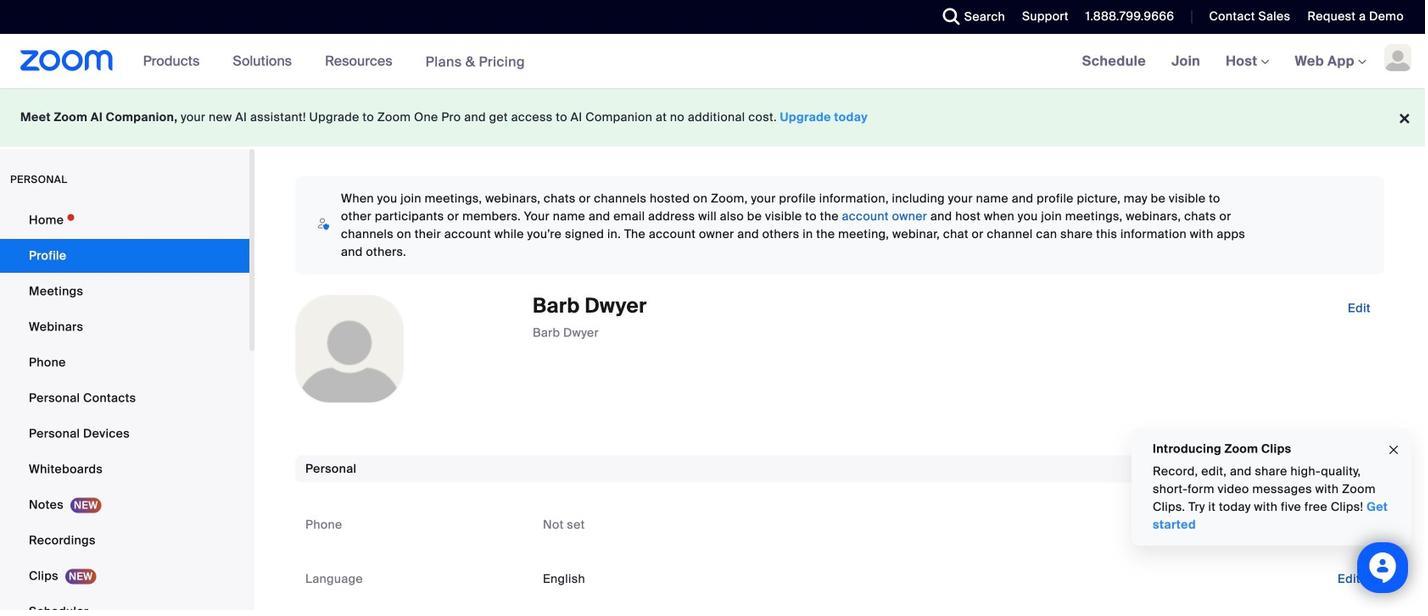 Task type: locate. For each thing, give the bounding box(es) containing it.
personal menu menu
[[0, 204, 249, 611]]

footer
[[0, 88, 1426, 147]]

banner
[[0, 34, 1426, 90]]

user photo image
[[296, 296, 403, 403]]

profile picture image
[[1385, 44, 1412, 71]]



Task type: vqa. For each thing, say whether or not it's contained in the screenshot.
product information navigation
yes



Task type: describe. For each thing, give the bounding box(es) containing it.
product information navigation
[[130, 34, 538, 90]]

zoom logo image
[[20, 50, 113, 71]]

close image
[[1387, 441, 1401, 461]]

meetings navigation
[[1070, 34, 1426, 90]]



